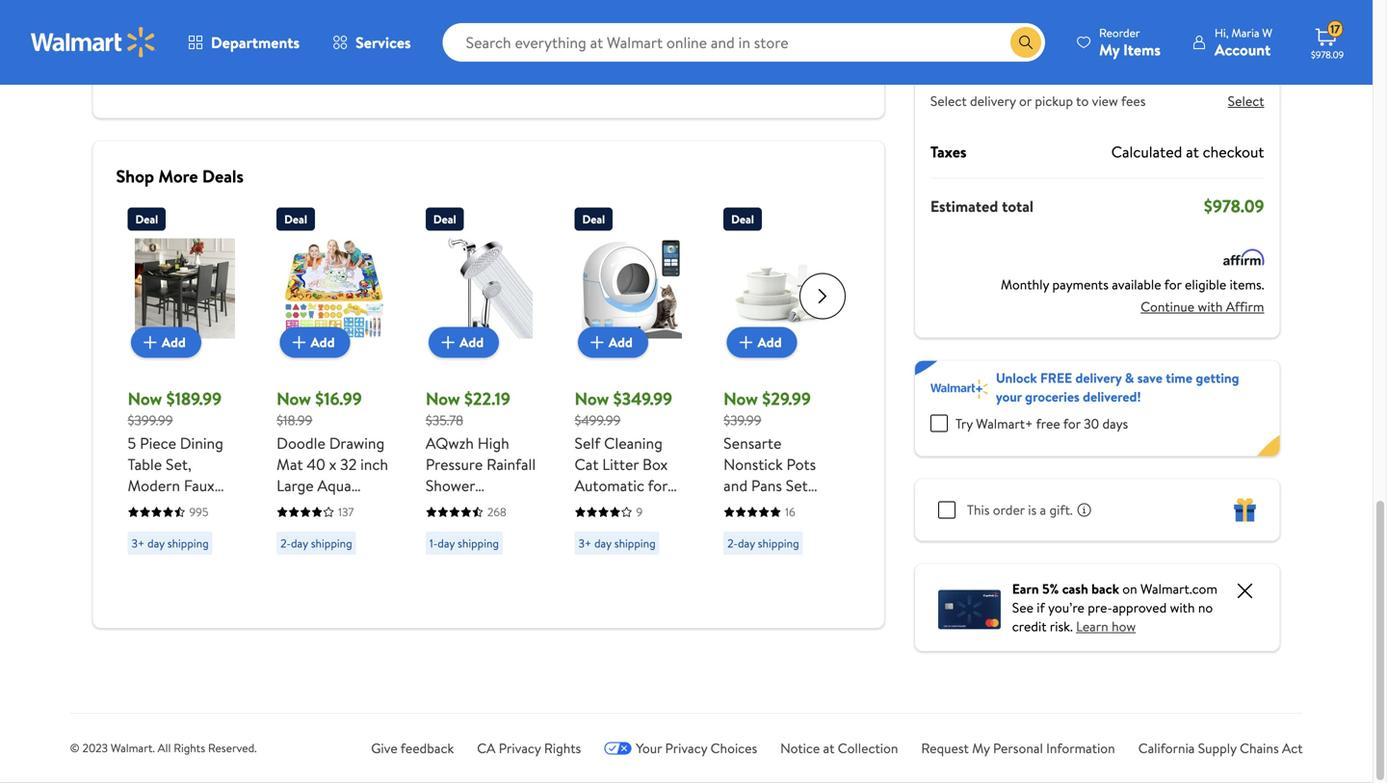 Task type: locate. For each thing, give the bounding box(es) containing it.
rainfall
[[487, 454, 536, 475]]

for left boys
[[313, 539, 333, 560]]

gifting image
[[1234, 499, 1257, 522]]

back
[[1092, 580, 1120, 598]]

2 now from the left
[[277, 387, 311, 411]]

2 add button from the left
[[280, 327, 350, 358]]

2 pans from the top
[[752, 560, 782, 581]]

1 add from the left
[[162, 333, 186, 352]]

pans down sensarte
[[752, 475, 782, 496]]

select down free
[[1228, 92, 1265, 110]]

now inside now $16.99 $18.99 doodle drawing mat 40 x 32 inch large aqua magic water drawing mat toy gifts for boys girls kids painting writing pad educational learning toys for toddler 3 4 5 6 years old
[[277, 387, 311, 411]]

2- up girls
[[281, 535, 291, 552]]

day inside now $349.99 group
[[595, 535, 612, 552]]

$499.99
[[575, 411, 621, 430]]

1 add to cart image from the left
[[288, 331, 311, 354]]

1 privacy from the left
[[499, 739, 541, 758]]

1 now from the left
[[128, 387, 162, 411]]

deal
[[135, 211, 158, 227], [284, 211, 307, 227], [434, 211, 456, 227], [583, 211, 605, 227], [732, 211, 754, 227]]

add to cart image up $18.99
[[288, 331, 311, 354]]

now left $22.19
[[426, 387, 460, 411]]

1 vertical spatial pots
[[783, 539, 813, 560]]

add up $22.19
[[460, 333, 484, 352]]

shipping inside now $29.99 group
[[758, 535, 800, 552]]

earn 5% cash back on walmart.com
[[1013, 580, 1218, 598]]

2- for now $16.99
[[281, 535, 291, 552]]

shipping down 995
[[167, 535, 209, 552]]

4 now from the left
[[575, 387, 609, 411]]

2 select from the left
[[1228, 92, 1265, 110]]

0 horizontal spatial select
[[931, 92, 967, 110]]

40 left x
[[307, 454, 326, 475]]

shipping down 16 at the bottom right of the page
[[758, 535, 800, 552]]

add button inside now $189.99 group
[[131, 327, 201, 358]]

3+ day shipping inside now $189.99 group
[[132, 535, 209, 552]]

add inside now $22.19 group
[[460, 333, 484, 352]]

monthly
[[1001, 275, 1050, 294]]

2 2-day shipping from the left
[[728, 535, 800, 552]]

3+ day shipping up liners&mat
[[579, 535, 656, 552]]

free
[[1239, 65, 1265, 84]]

add button up $16.99
[[280, 327, 350, 358]]

16
[[786, 504, 796, 520]]

banner
[[915, 361, 1280, 456]]

3+ down marble
[[132, 535, 145, 552]]

add to cart image up the $399.99 at bottom
[[139, 331, 162, 354]]

pots
[[787, 454, 816, 475], [783, 539, 813, 560]]

1 vertical spatial mat
[[336, 518, 362, 539]]

add inside now $189.99 group
[[162, 333, 186, 352]]

delivered!
[[1083, 387, 1142, 406]]

40 inside now $349.99 $499.99 self cleaning cat litter box automatic for multiple cats, app control , 40 litter liners&mat
[[670, 518, 689, 539]]

add to cart image inside now $16.99 group
[[288, 331, 311, 354]]

0 horizontal spatial privacy
[[499, 739, 541, 758]]

shipping up kids
[[311, 535, 352, 552]]

deal inside now $16.99 group
[[284, 211, 307, 227]]

add button inside now $16.99 group
[[280, 327, 350, 358]]

1 vertical spatial $978.09
[[1312, 48, 1345, 61]]

1 horizontal spatial 2-
[[728, 535, 738, 552]]

32
[[340, 454, 357, 475]]

4 inside now $16.99 $18.99 doodle drawing mat 40 x 32 inch large aqua magic water drawing mat toy gifts for boys girls kids painting writing pad educational learning toys for toddler 3 4 5 6 years old
[[342, 645, 351, 666]]

1 horizontal spatial delivery
[[1076, 369, 1122, 387]]

2 privacy from the left
[[665, 739, 708, 758]]

2-day shipping down 16 at the bottom right of the page
[[728, 535, 800, 552]]

2 vertical spatial set
[[175, 687, 197, 708]]

writing
[[335, 581, 384, 602]]

add button up the "$29.99"
[[727, 327, 797, 358]]

0 horizontal spatial at
[[824, 739, 835, 758]]

now for now $349.99
[[575, 387, 609, 411]]

2-day shipping inside now $16.99 group
[[281, 535, 352, 552]]

＆
[[803, 666, 819, 687]]

add button inside now $349.99 group
[[578, 327, 648, 358]]

for left 30
[[1064, 414, 1081, 433]]

3+ inside now $349.99 group
[[579, 535, 592, 552]]

painting
[[277, 581, 331, 602]]

privacy
[[499, 739, 541, 758], [665, 739, 708, 758]]

table up small
[[182, 624, 216, 645]]

now $349.99 $499.99 self cleaning cat litter box automatic for multiple cats, app control , 40 litter liners&mat
[[575, 387, 689, 581]]

add button up $189.99
[[131, 327, 201, 358]]

day inside now $29.99 group
[[738, 535, 755, 552]]

0 vertical spatial table
[[128, 454, 162, 475]]

0 vertical spatial 5
[[128, 433, 136, 454]]

0 vertical spatial my
[[1100, 39, 1120, 60]]

handle,
[[724, 518, 775, 539]]

notice
[[781, 739, 820, 758]]

2 horizontal spatial add to cart image
[[735, 331, 758, 354]]

1 vertical spatial 5
[[355, 645, 364, 666]]

with left no
[[1171, 598, 1196, 617]]

now inside now $22.19 $35.78 aqwzh high pressure rainfall shower head/handheld combo, luxury modern chrome plated with 60'' hose anti-leak with holder
[[426, 387, 460, 411]]

1 2-day shipping from the left
[[281, 535, 352, 552]]

with left 60'' on the left bottom
[[472, 560, 501, 581]]

add to cart image inside now $189.99 group
[[139, 331, 162, 354]]

4 day from the left
[[595, 535, 612, 552]]

5 now from the left
[[724, 387, 758, 411]]

deal inside now $22.19 group
[[434, 211, 456, 227]]

chains
[[1240, 739, 1279, 758]]

add to cart image up $499.99
[[586, 331, 609, 354]]

for right chairs
[[201, 645, 221, 666]]

safe
[[764, 687, 793, 708]]

5 left the 6
[[355, 645, 364, 666]]

chrome
[[482, 539, 536, 560]]

groceries
[[1026, 387, 1080, 406]]

shipping inside now $189.99 group
[[167, 535, 209, 552]]

continue
[[1141, 297, 1195, 316]]

0 horizontal spatial 3+ day shipping
[[132, 535, 209, 552]]

1 horizontal spatial 40
[[670, 518, 689, 539]]

1 horizontal spatial 2-day shipping
[[728, 535, 800, 552]]

1 vertical spatial table
[[182, 624, 216, 645]]

add inside now $16.99 group
[[311, 333, 335, 352]]

day up girls
[[291, 535, 308, 552]]

1 vertical spatial delivery
[[1076, 369, 1122, 387]]

nook
[[194, 730, 231, 751]]

4 right 3
[[342, 645, 351, 666]]

1 select from the left
[[931, 92, 967, 110]]

dishwasher
[[724, 666, 800, 687]]

search icon image
[[1019, 35, 1034, 50]]

deal inside now $189.99 group
[[135, 211, 158, 227]]

add button inside now $22.19 group
[[429, 327, 499, 358]]

1 horizontal spatial 3+ day shipping
[[579, 535, 656, 552]]

learn more about gifting image
[[1077, 503, 1093, 518]]

set left 'room' on the left bottom
[[175, 687, 197, 708]]

1 vertical spatial my
[[973, 739, 990, 758]]

sensarte
[[724, 433, 782, 454]]

add button for $349.99
[[578, 327, 648, 358]]

mat up magic
[[277, 454, 303, 475]]

0 horizontal spatial add to cart image
[[139, 331, 162, 354]]

next slide for horizontalscrollerrecommendations list image
[[800, 273, 846, 319]]

at left the checkout
[[1187, 141, 1200, 162]]

1 horizontal spatial table
[[182, 624, 216, 645]]

breakfast
[[128, 730, 191, 751]]

3+ day shipping inside now $349.99 group
[[579, 535, 656, 552]]

now inside now $349.99 $499.99 self cleaning cat litter box automatic for multiple cats, app control , 40 litter liners&mat
[[575, 387, 609, 411]]

3 now from the left
[[426, 387, 460, 411]]

request my personal information
[[922, 739, 1116, 758]]

add to cart image inside now $22.19 group
[[437, 331, 460, 354]]

add to cart image up "$39.99"
[[735, 331, 758, 354]]

litter right cat
[[603, 454, 639, 475]]

modern down piece
[[128, 475, 180, 496]]

1 vertical spatial 40
[[670, 518, 689, 539]]

pressure
[[426, 454, 483, 475]]

40 right , at the left
[[670, 518, 689, 539]]

privacy right ca
[[499, 739, 541, 758]]

delivery left &
[[1076, 369, 1122, 387]]

1-
[[430, 535, 438, 552]]

day inside now $22.19 group
[[438, 535, 455, 552]]

table left set,
[[128, 454, 162, 475]]

40 inside now $16.99 $18.99 doodle drawing mat 40 x 32 inch large aqua magic water drawing mat toy gifts for boys girls kids painting writing pad educational learning toys for toddler 3 4 5 6 years old
[[307, 454, 326, 475]]

your
[[636, 739, 662, 758]]

1 horizontal spatial select
[[1228, 92, 1265, 110]]

dining up faux
[[180, 433, 223, 454]]

3 add to cart image from the left
[[735, 331, 758, 354]]

litter down multiple
[[575, 539, 611, 560]]

select down shipping
[[931, 92, 967, 110]]

getting
[[1196, 369, 1240, 387]]

0 vertical spatial pans
[[752, 475, 782, 496]]

day up 'plated'
[[438, 535, 455, 552]]

3 add from the left
[[460, 333, 484, 352]]

0 vertical spatial 40
[[307, 454, 326, 475]]

2 add to cart image from the left
[[586, 331, 609, 354]]

day inside now $16.99 group
[[291, 535, 308, 552]]

ca
[[477, 739, 496, 758]]

for up , at the left
[[648, 475, 668, 496]]

Search search field
[[443, 23, 1046, 62]]

set,
[[166, 454, 192, 475]]

privacy for your
[[665, 739, 708, 758]]

drawing down large
[[277, 518, 332, 539]]

deals
[[202, 164, 244, 188]]

shipping down 9
[[615, 535, 656, 552]]

affirm
[[1227, 297, 1265, 316]]

3+ up liners&mat
[[579, 535, 592, 552]]

add button for $16.99
[[280, 327, 350, 358]]

1 horizontal spatial add to cart image
[[437, 331, 460, 354]]

4 right small
[[225, 645, 234, 666]]

deal for now $16.99
[[284, 211, 307, 227]]

for inside monthly payments available for eligible items. continue with affirm
[[1165, 275, 1182, 294]]

3+ inside now $189.99 group
[[132, 535, 145, 552]]

0 horizontal spatial 40
[[307, 454, 326, 475]]

1 horizontal spatial privacy
[[665, 739, 708, 758]]

modern up hose
[[426, 539, 478, 560]]

add button up $22.19
[[429, 327, 499, 358]]

add up the "$29.99"
[[758, 333, 782, 352]]

privacy choices icon image
[[604, 742, 632, 755]]

toys
[[337, 624, 366, 645]]

1 horizontal spatial at
[[1187, 141, 1200, 162]]

2 shipping from the left
[[311, 535, 352, 552]]

0 vertical spatial litter
[[603, 454, 639, 475]]

large
[[277, 475, 314, 496]]

now left $16.99
[[277, 387, 311, 411]]

2 horizontal spatial 4
[[342, 645, 351, 666]]

2- left 8pcs on the bottom
[[728, 535, 738, 552]]

4 add from the left
[[609, 333, 633, 352]]

3 deal from the left
[[434, 211, 456, 227]]

1 3+ day shipping from the left
[[132, 535, 209, 552]]

2-day shipping up kids
[[281, 535, 352, 552]]

5 day from the left
[[738, 535, 755, 552]]

day left 8pcs on the bottom
[[738, 535, 755, 552]]

1 horizontal spatial modern
[[426, 539, 478, 560]]

0 vertical spatial at
[[1187, 141, 1200, 162]]

1 horizontal spatial 5
[[355, 645, 364, 666]]

0 horizontal spatial 5
[[128, 433, 136, 454]]

estimated
[[931, 196, 999, 217]]

at
[[1187, 141, 1200, 162], [824, 739, 835, 758]]

now $16.99 group
[[277, 200, 391, 687]]

see
[[1013, 598, 1034, 617]]

add button
[[131, 327, 201, 358], [280, 327, 350, 358], [429, 327, 499, 358], [578, 327, 648, 358], [727, 327, 797, 358]]

my right request
[[973, 739, 990, 758]]

shipping inside now $22.19 group
[[458, 535, 499, 552]]

pans down handle,
[[752, 560, 782, 581]]

shipping inside now $16.99 group
[[311, 535, 352, 552]]

0 horizontal spatial add to cart image
[[288, 331, 311, 354]]

2-day shipping inside now $29.99 group
[[728, 535, 800, 552]]

shipping for $22.19
[[458, 535, 499, 552]]

pans
[[752, 475, 782, 496], [752, 560, 782, 581]]

tomato,
[[426, 12, 479, 33]]

2 2- from the left
[[728, 535, 738, 552]]

notice at collection
[[781, 739, 899, 758]]

5 deal from the left
[[732, 211, 754, 227]]

your
[[996, 387, 1022, 406]]

3 shipping from the left
[[458, 535, 499, 552]]

0 horizontal spatial 2-
[[281, 535, 291, 552]]

1 vertical spatial pans
[[752, 560, 782, 581]]

5 add from the left
[[758, 333, 782, 352]]

1 vertical spatial modern
[[426, 539, 478, 560]]

0 horizontal spatial modern
[[128, 475, 180, 496]]

add up $189.99
[[162, 333, 186, 352]]

credit
[[1013, 617, 1047, 636]]

2- for now $29.99
[[728, 535, 738, 552]]

with inside the see if you're pre-approved with no credit risk.
[[1171, 598, 1196, 617]]

2 vertical spatial $978.09
[[1205, 194, 1265, 218]]

now up 'self'
[[575, 387, 609, 411]]

mat left "toy"
[[336, 518, 362, 539]]

ca privacy rights
[[477, 739, 581, 758]]

1 vertical spatial at
[[824, 739, 835, 758]]

2 3+ from the left
[[579, 535, 592, 552]]

add button inside now $29.99 group
[[727, 327, 797, 358]]

2- inside now $16.99 group
[[281, 535, 291, 552]]

add button for $22.19
[[429, 327, 499, 358]]

save
[[1138, 369, 1163, 387]]

,
[[662, 518, 666, 539]]

and left chairs
[[128, 645, 152, 666]]

day up liners&mat
[[595, 535, 612, 552]]

5 left piece
[[128, 433, 136, 454]]

1 add button from the left
[[131, 327, 201, 358]]

california supply chains act
[[1139, 739, 1303, 758]]

with up saving
[[724, 581, 752, 602]]

5 shipping from the left
[[758, 535, 800, 552]]

my left items
[[1100, 39, 1120, 60]]

at right notice
[[824, 739, 835, 758]]

drawing down $16.99
[[329, 433, 385, 454]]

cookware
[[771, 624, 838, 645]]

space
[[779, 602, 818, 624]]

2 deal from the left
[[284, 211, 307, 227]]

add to cart image up $35.78
[[437, 331, 460, 354]]

now inside now $189.99 $399.99 5 piece dining table set, modern faux marble tabletop and 4 pu leather upholstered chairs, rectangle kitchen table and chairs for 4 persons, small dining set for bar dining room breakfast nook
[[128, 387, 162, 411]]

for up continue
[[1165, 275, 1182, 294]]

add button up $349.99
[[578, 327, 648, 358]]

add to cart image for $189.99
[[139, 331, 162, 354]]

add to cart image for $16.99
[[288, 331, 311, 354]]

day for $189.99
[[147, 535, 165, 552]]

shipping
[[167, 535, 209, 552], [311, 535, 352, 552], [458, 535, 499, 552], [615, 535, 656, 552], [758, 535, 800, 552]]

modern inside now $22.19 $35.78 aqwzh high pressure rainfall shower head/handheld combo, luxury modern chrome plated with 60'' hose anti-leak with holder
[[426, 539, 478, 560]]

capital one credit card image
[[939, 586, 1001, 630]]

combo,
[[426, 518, 479, 539]]

shipping inside now $349.99 group
[[615, 535, 656, 552]]

day left pu in the bottom of the page
[[147, 535, 165, 552]]

3 add button from the left
[[429, 327, 499, 358]]

1 horizontal spatial add to cart image
[[586, 331, 609, 354]]

shipping
[[931, 65, 981, 84]]

maria
[[1232, 25, 1260, 41]]

to
[[1077, 92, 1089, 110]]

day for $29.99
[[738, 535, 755, 552]]

add for $29.99
[[758, 333, 782, 352]]

notice at collection link
[[781, 739, 899, 758]]

now up piece
[[128, 387, 162, 411]]

mat
[[277, 454, 303, 475], [336, 518, 362, 539]]

my
[[1100, 39, 1120, 60], [973, 739, 990, 758]]

holder
[[458, 602, 504, 624]]

3+ day shipping up upholstered
[[132, 535, 209, 552]]

deal inside now $349.99 group
[[583, 211, 605, 227]]

1 deal from the left
[[135, 211, 158, 227]]

0 vertical spatial mat
[[277, 454, 303, 475]]

1 horizontal spatial my
[[1100, 39, 1120, 60]]

free,
[[804, 645, 838, 666]]

add to cart image
[[288, 331, 311, 354], [437, 331, 460, 354], [735, 331, 758, 354]]

0 horizontal spatial table
[[128, 454, 162, 475]]

for inside now $349.99 $499.99 self cleaning cat litter box automatic for multiple cats, app control , 40 litter liners&mat
[[648, 475, 668, 496]]

now $16.99 $18.99 doodle drawing mat 40 x 32 inch large aqua magic water drawing mat toy gifts for boys girls kids painting writing pad educational learning toys for toddler 3 4 5 6 years old
[[277, 387, 390, 687]]

1 2- from the left
[[281, 535, 291, 552]]

day inside now $189.99 group
[[147, 535, 165, 552]]

how
[[1112, 617, 1136, 636]]

now inside now $29.99 $39.99 sensarte nonstick pots and pans set with detachable handle, 8pcs cooking pots and pans set with removable handel, space saving cookware sets, pfoa free, dishwasher ＆ oven safe
[[724, 387, 758, 411]]

0 vertical spatial pots
[[787, 454, 816, 475]]

add inside now $349.99 group
[[609, 333, 633, 352]]

2 3+ day shipping from the left
[[579, 535, 656, 552]]

with up 'cooking'
[[724, 496, 752, 518]]

give feedback
[[371, 739, 454, 758]]

a
[[1040, 501, 1047, 519]]

delivery left or at the right
[[970, 92, 1016, 110]]

add up $349.99
[[609, 333, 633, 352]]

1 horizontal spatial rights
[[544, 739, 581, 758]]

2 day from the left
[[291, 535, 308, 552]]

dining up all
[[154, 708, 197, 730]]

This order is a gift. checkbox
[[939, 502, 956, 519]]

with down the eligible
[[1198, 297, 1223, 316]]

pots down 16 at the bottom right of the page
[[783, 539, 813, 560]]

5 add button from the left
[[727, 327, 797, 358]]

1 vertical spatial litter
[[575, 539, 611, 560]]

learning
[[277, 624, 334, 645]]

2 add from the left
[[311, 333, 335, 352]]

2- inside now $29.99 group
[[728, 535, 738, 552]]

3+ day shipping for $189.99
[[132, 535, 209, 552]]

add to cart image for $22.19
[[437, 331, 460, 354]]

gifts
[[277, 539, 309, 560]]

0 horizontal spatial 3+
[[132, 535, 145, 552]]

add up $16.99
[[311, 333, 335, 352]]

5
[[128, 433, 136, 454], [355, 645, 364, 666]]

4 add button from the left
[[578, 327, 648, 358]]

my inside reorder my items
[[1100, 39, 1120, 60]]

walmart.com
[[1141, 580, 1218, 598]]

1 day from the left
[[147, 535, 165, 552]]

rights left privacy choices icon
[[544, 739, 581, 758]]

self
[[575, 433, 601, 454]]

select for select delivery or pickup to view fees
[[931, 92, 967, 110]]

4 left pu in the bottom of the page
[[155, 518, 165, 539]]

set up 16 at the bottom right of the page
[[786, 475, 808, 496]]

1 3+ from the left
[[132, 535, 145, 552]]

cash
[[1063, 580, 1089, 598]]

1 horizontal spatial 3+
[[579, 535, 592, 552]]

with
[[1198, 297, 1223, 316], [724, 496, 752, 518], [472, 560, 501, 581], [724, 581, 752, 602], [1171, 598, 1196, 617], [426, 602, 454, 624]]

approved
[[1113, 598, 1167, 617]]

1 add to cart image from the left
[[139, 331, 162, 354]]

2 add to cart image from the left
[[437, 331, 460, 354]]

0 horizontal spatial my
[[973, 739, 990, 758]]

payments
[[1053, 275, 1109, 294]]

now left the "$29.99"
[[724, 387, 758, 411]]

0 vertical spatial modern
[[128, 475, 180, 496]]

deal inside now $29.99 group
[[732, 211, 754, 227]]

3 day from the left
[[438, 535, 455, 552]]

dining up breakfast
[[128, 687, 171, 708]]

0 vertical spatial delivery
[[970, 92, 1016, 110]]

add to cart image
[[139, 331, 162, 354], [586, 331, 609, 354]]

0 horizontal spatial 2-day shipping
[[281, 535, 352, 552]]

for right toys
[[370, 624, 390, 645]]

add to cart image inside now $349.99 group
[[586, 331, 609, 354]]

0 horizontal spatial mat
[[277, 454, 303, 475]]

set up space at right bottom
[[786, 560, 808, 581]]

add inside now $29.99 group
[[758, 333, 782, 352]]

17
[[1331, 21, 1341, 37]]

add to cart image inside now $29.99 group
[[735, 331, 758, 354]]

risk.
[[1050, 617, 1073, 636]]

add for $22.19
[[460, 333, 484, 352]]

pots up detachable
[[787, 454, 816, 475]]

4 shipping from the left
[[615, 535, 656, 552]]

rights right all
[[174, 740, 205, 757]]

for up nook
[[200, 687, 220, 708]]

2-day shipping for $29.99
[[728, 535, 800, 552]]

services button
[[316, 19, 428, 66]]

privacy right your
[[665, 739, 708, 758]]

4 deal from the left
[[583, 211, 605, 227]]

1 shipping from the left
[[167, 535, 209, 552]]

shipping down 268
[[458, 535, 499, 552]]



Task type: describe. For each thing, give the bounding box(es) containing it.
1 vertical spatial set
[[786, 560, 808, 581]]

automatic
[[575, 475, 645, 496]]

taxes
[[931, 141, 967, 162]]

3
[[330, 645, 338, 666]]

0 vertical spatial $978.09
[[1211, 20, 1265, 41]]

earn
[[1013, 580, 1040, 598]]

now $29.99 group
[[724, 200, 838, 708]]

chairs
[[155, 645, 198, 666]]

add button for $189.99
[[131, 327, 201, 358]]

inch
[[361, 454, 388, 475]]

add to cart image for $349.99
[[586, 331, 609, 354]]

affirm image
[[1224, 249, 1265, 266]]

liners&mat
[[575, 560, 651, 581]]

5 inside now $16.99 $18.99 doodle drawing mat 40 x 32 inch large aqua magic water drawing mat toy gifts for boys girls kids painting writing pad educational learning toys for toddler 3 4 5 6 years old
[[355, 645, 364, 666]]

marble
[[128, 496, 174, 518]]

fresh roma tomato, each
[[426, 0, 515, 33]]

reorder
[[1100, 25, 1141, 41]]

no
[[1199, 598, 1214, 617]]

leak
[[498, 581, 524, 602]]

now for now $189.99
[[128, 387, 162, 411]]

multiple
[[575, 496, 629, 518]]

1 horizontal spatial mat
[[336, 518, 362, 539]]

my for items
[[1100, 39, 1120, 60]]

60''
[[504, 560, 528, 581]]

now $22.19 group
[[426, 200, 540, 624]]

0 vertical spatial set
[[786, 475, 808, 496]]

banner containing unlock free delivery & save time getting your groceries delivered!
[[915, 361, 1280, 456]]

shipping for $189.99
[[167, 535, 209, 552]]

delivery inside unlock free delivery & save time getting your groceries delivered!
[[1076, 369, 1122, 387]]

1 vertical spatial drawing
[[277, 518, 332, 539]]

hi,
[[1215, 25, 1229, 41]]

gift.
[[1050, 501, 1073, 519]]

control
[[607, 518, 659, 539]]

if
[[1037, 598, 1045, 617]]

add for $349.99
[[609, 333, 633, 352]]

walmart plus image
[[931, 380, 989, 399]]

9
[[637, 504, 643, 520]]

0 horizontal spatial rights
[[174, 740, 205, 757]]

water
[[321, 496, 361, 518]]

cooking
[[724, 539, 780, 560]]

6
[[367, 645, 376, 666]]

now $189.99 $399.99 5 piece dining table set, modern faux marble tabletop and 4 pu leather upholstered chairs, rectangle kitchen table and chairs for 4 persons, small dining set for bar dining room breakfast nook
[[128, 387, 241, 751]]

deal for now $189.99
[[135, 211, 158, 227]]

$39.99
[[724, 411, 762, 430]]

0 horizontal spatial 4
[[155, 518, 165, 539]]

deal for now $22.19
[[434, 211, 456, 227]]

roma
[[466, 0, 504, 12]]

fresh
[[426, 0, 462, 12]]

2-day shipping for $16.99
[[281, 535, 352, 552]]

Try Walmart+ free for 30 days checkbox
[[931, 415, 948, 432]]

day for $349.99
[[595, 535, 612, 552]]

items.
[[1230, 275, 1265, 294]]

and left pu in the bottom of the page
[[128, 518, 152, 539]]

and down handle,
[[724, 560, 748, 581]]

room
[[201, 708, 241, 730]]

try
[[956, 414, 973, 433]]

boys
[[336, 539, 368, 560]]

now for now $29.99
[[724, 387, 758, 411]]

reserved.
[[208, 740, 257, 757]]

add to cart image for $29.99
[[735, 331, 758, 354]]

continue with affirm link
[[1141, 292, 1265, 322]]

deal for now $29.99
[[732, 211, 754, 227]]

at for notice
[[824, 739, 835, 758]]

0 vertical spatial drawing
[[329, 433, 385, 454]]

your privacy choices link
[[604, 739, 758, 758]]

toddler
[[277, 645, 326, 666]]

add for $16.99
[[311, 333, 335, 352]]

shop
[[116, 164, 154, 188]]

now for now $16.99
[[277, 387, 311, 411]]

and up handle,
[[724, 475, 748, 496]]

deal for now $349.99
[[583, 211, 605, 227]]

$18.99
[[277, 411, 313, 430]]

© 2023 walmart. all rights reserved.
[[70, 740, 257, 757]]

saving
[[724, 624, 767, 645]]

&
[[1126, 369, 1135, 387]]

app
[[575, 518, 603, 539]]

persons,
[[128, 666, 184, 687]]

now $349.99 group
[[575, 200, 689, 581]]

or
[[1020, 92, 1032, 110]]

with inside monthly payments available for eligible items. continue with affirm
[[1198, 297, 1223, 316]]

3+ day shipping for $349.99
[[579, 535, 656, 552]]

shipping for $29.99
[[758, 535, 800, 552]]

select for select button at the top of the page
[[1228, 92, 1265, 110]]

checkout
[[1203, 141, 1265, 162]]

fees
[[1122, 92, 1146, 110]]

order
[[993, 501, 1025, 519]]

Walmart Site-Wide search field
[[443, 23, 1046, 62]]

view
[[1093, 92, 1119, 110]]

set inside now $189.99 $399.99 5 piece dining table set, modern faux marble tabletop and 4 pu leather upholstered chairs, rectangle kitchen table and chairs for 4 persons, small dining set for bar dining room breakfast nook
[[175, 687, 197, 708]]

my for personal
[[973, 739, 990, 758]]

pickup
[[430, 48, 463, 64]]

modern inside now $189.99 $399.99 5 piece dining table set, modern faux marble tabletop and 4 pu leather upholstered chairs, rectangle kitchen table and chairs for 4 persons, small dining set for bar dining room breakfast nook
[[128, 475, 180, 496]]

walmart image
[[31, 27, 156, 58]]

dismiss capital one banner image
[[1234, 580, 1257, 603]]

tabletop
[[178, 496, 235, 518]]

now for now $22.19
[[426, 387, 460, 411]]

pu
[[169, 518, 189, 539]]

small
[[187, 666, 223, 687]]

high
[[478, 433, 510, 454]]

select button
[[1228, 92, 1265, 110]]

doodle
[[277, 433, 326, 454]]

$16.99
[[315, 387, 362, 411]]

0 horizontal spatial delivery
[[970, 92, 1016, 110]]

1 pans from the top
[[752, 475, 782, 496]]

learn
[[1077, 617, 1109, 636]]

5 inside now $189.99 $399.99 5 piece dining table set, modern faux marble tabletop and 4 pu leather upholstered chairs, rectangle kitchen table and chairs for 4 persons, small dining set for bar dining room breakfast nook
[[128, 433, 136, 454]]

more
[[158, 164, 198, 188]]

each
[[483, 12, 515, 33]]

shipping for $16.99
[[311, 535, 352, 552]]

shipping for $349.99
[[615, 535, 656, 552]]

years
[[277, 666, 312, 687]]

add button for $29.99
[[727, 327, 797, 358]]

add for $189.99
[[162, 333, 186, 352]]

privacy for ca
[[499, 739, 541, 758]]

estimated total
[[931, 196, 1034, 217]]

plated
[[426, 560, 468, 581]]

with left holder
[[426, 602, 454, 624]]

pad
[[277, 602, 301, 624]]

box
[[643, 454, 668, 475]]

day for $22.19
[[438, 535, 455, 552]]

now $22.19 $35.78 aqwzh high pressure rainfall shower head/handheld combo, luxury modern chrome plated with 60'' hose anti-leak with holder
[[426, 387, 536, 624]]

5%
[[1043, 580, 1059, 598]]

3+ for now $349.99
[[579, 535, 592, 552]]

kitchen
[[128, 624, 179, 645]]

1-day shipping
[[430, 535, 499, 552]]

ca privacy rights link
[[477, 739, 581, 758]]

$349.99
[[614, 387, 673, 411]]

your privacy choices
[[636, 739, 758, 758]]

shower
[[426, 475, 475, 496]]

bar
[[128, 708, 150, 730]]

piece
[[140, 433, 176, 454]]

3+ for now $189.99
[[132, 535, 145, 552]]

unlock free delivery & save time getting your groceries delivered!
[[996, 369, 1240, 406]]

toy
[[366, 518, 388, 539]]

you're
[[1049, 598, 1085, 617]]

now $189.99 group
[[128, 200, 242, 751]]

$35.78
[[426, 411, 464, 430]]

is
[[1029, 501, 1037, 519]]

account
[[1215, 39, 1271, 60]]

day for $16.99
[[291, 535, 308, 552]]

try walmart+ free for 30 days
[[956, 414, 1129, 433]]

california
[[1139, 739, 1195, 758]]

aqua
[[318, 475, 352, 496]]

1 horizontal spatial 4
[[225, 645, 234, 666]]

eligible
[[1185, 275, 1227, 294]]

learn how link
[[1077, 617, 1136, 636]]

at for calculated
[[1187, 141, 1200, 162]]

hose
[[426, 581, 460, 602]]



Task type: vqa. For each thing, say whether or not it's contained in the screenshot.


